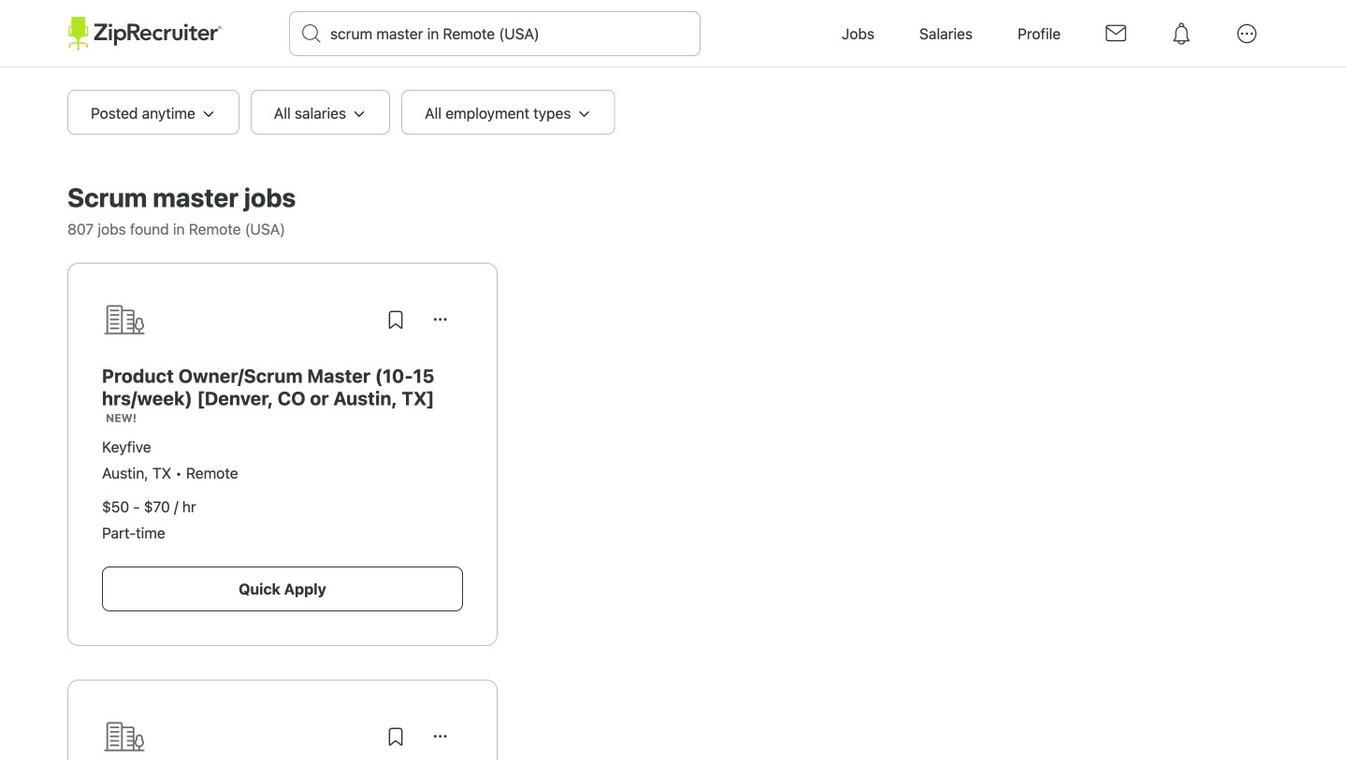 Task type: locate. For each thing, give the bounding box(es) containing it.
None button
[[418, 297, 463, 342]]

save job for later image
[[384, 309, 407, 331], [384, 726, 407, 748]]

notifications image
[[1160, 12, 1203, 55]]

menu image
[[1226, 12, 1269, 55]]

1 vertical spatial save job for later image
[[384, 726, 407, 748]]

0 vertical spatial save job for later image
[[384, 309, 407, 331]]



Task type: vqa. For each thing, say whether or not it's contained in the screenshot.
Menu image
yes



Task type: describe. For each thing, give the bounding box(es) containing it.
ziprecruiter image
[[67, 17, 222, 51]]

1 save job for later image from the top
[[384, 309, 407, 331]]

Search job title or keyword search field
[[290, 12, 700, 55]]

main element
[[67, 0, 1280, 67]]

job card menu element
[[418, 734, 463, 752]]

2 save job for later image from the top
[[384, 726, 407, 748]]



